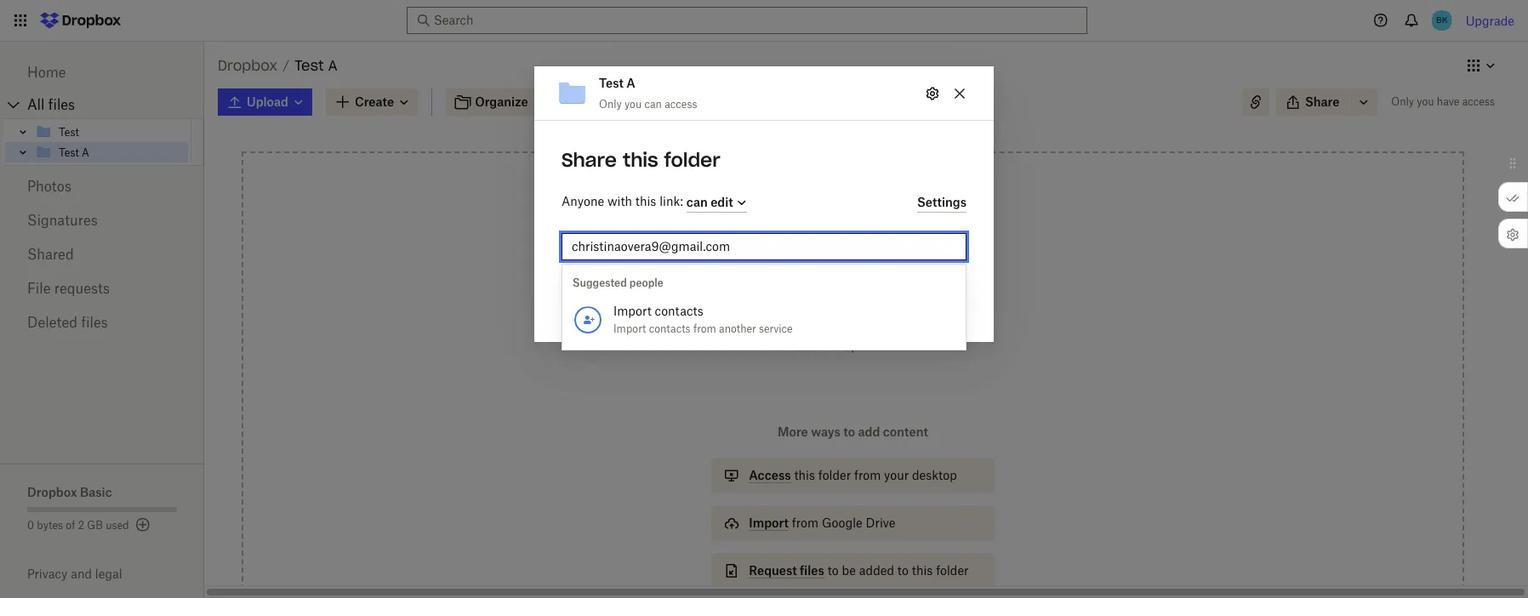 Task type: locate. For each thing, give the bounding box(es) containing it.
2 vertical spatial from
[[792, 516, 819, 530]]

can right :
[[687, 195, 708, 209]]

1 vertical spatial dropbox
[[27, 485, 77, 500]]

0 horizontal spatial a
[[82, 146, 89, 159]]

group containing test
[[3, 118, 204, 166]]

test for test
[[59, 126, 79, 138]]

only left have
[[1392, 95, 1415, 108]]

folder down ways
[[819, 468, 851, 483]]

0 vertical spatial share
[[1306, 94, 1340, 109]]

0 vertical spatial and
[[625, 290, 646, 304]]

access
[[1463, 95, 1496, 108], [665, 98, 698, 111]]

this right added
[[912, 564, 933, 578]]

files
[[48, 96, 75, 113], [81, 314, 108, 331], [812, 320, 837, 335], [800, 564, 825, 578]]

import down the create and copy link
[[614, 323, 646, 336]]

a inside group
[[82, 146, 89, 159]]

0 vertical spatial can
[[645, 98, 662, 111]]

share inside sharing modal "dialog"
[[562, 148, 617, 172]]

contacts down 'people'
[[655, 304, 704, 319]]

photos
[[27, 178, 71, 195]]

test link
[[35, 122, 188, 142]]

0 horizontal spatial share
[[562, 148, 617, 172]]

link right copy
[[680, 290, 702, 304]]

1 horizontal spatial dropbox
[[218, 57, 278, 74]]

share
[[1306, 94, 1340, 109], [562, 148, 617, 172]]

test up test a
[[59, 126, 79, 138]]

files up the
[[812, 320, 837, 335]]

files for request
[[800, 564, 825, 578]]

import down access
[[749, 516, 789, 530]]

files for all
[[48, 96, 75, 113]]

get more space image
[[132, 515, 153, 535]]

can up share this folder
[[645, 98, 662, 111]]

to right added
[[898, 564, 909, 578]]

settings
[[918, 195, 967, 209]]

2 horizontal spatial from
[[855, 468, 881, 483]]

group
[[3, 118, 204, 166]]

0 horizontal spatial access
[[665, 98, 698, 111]]

a right / on the left of the page
[[328, 57, 338, 74]]

link for :
[[660, 194, 680, 209]]

test up photos
[[59, 146, 79, 159]]

you up share this folder
[[625, 98, 642, 111]]

requests
[[54, 280, 110, 297]]

file requests
[[27, 280, 110, 297]]

0 vertical spatial link
[[660, 194, 680, 209]]

from left the your
[[855, 468, 881, 483]]

0 horizontal spatial dropbox
[[27, 485, 77, 500]]

only
[[1392, 95, 1415, 108], [599, 98, 622, 111]]

or
[[781, 339, 792, 353]]

1 vertical spatial and
[[71, 567, 92, 581]]

contacts down copy
[[649, 323, 691, 336]]

test
[[295, 57, 324, 74], [599, 76, 624, 90], [59, 126, 79, 138], [59, 146, 79, 159]]

1 vertical spatial can
[[687, 195, 708, 209]]

this
[[623, 148, 659, 172], [636, 194, 657, 209], [795, 468, 816, 483], [912, 564, 933, 578]]

a up share this folder
[[627, 76, 636, 90]]

only up share this folder
[[599, 98, 622, 111]]

2 horizontal spatial folder
[[937, 564, 969, 578]]

dropbox for dropbox / test a
[[218, 57, 278, 74]]

dropbox up bytes
[[27, 485, 77, 500]]

test up share this folder
[[599, 76, 624, 90]]

1 horizontal spatial you
[[1418, 95, 1435, 108]]

2 horizontal spatial a
[[627, 76, 636, 90]]

more
[[778, 425, 809, 439]]

more ways to add content
[[778, 425, 929, 439]]

deleted files link
[[27, 306, 177, 340]]

home
[[27, 64, 66, 81]]

import
[[614, 304, 652, 319], [614, 323, 646, 336], [749, 516, 789, 530]]

2 vertical spatial folder
[[937, 564, 969, 578]]

:
[[680, 194, 684, 209]]

1 vertical spatial contacts
[[649, 323, 691, 336]]

access
[[749, 468, 791, 483]]

1 horizontal spatial and
[[625, 290, 646, 304]]

files right all
[[48, 96, 75, 113]]

all files
[[27, 96, 75, 113]]

1 horizontal spatial share
[[1306, 94, 1340, 109]]

files down file requests link
[[81, 314, 108, 331]]

access up share this folder
[[665, 98, 698, 111]]

button
[[888, 339, 926, 353]]

deleted
[[27, 314, 78, 331]]

can
[[645, 98, 662, 111], [687, 195, 708, 209]]

1 horizontal spatial access
[[1463, 95, 1496, 108]]

files inside tree
[[48, 96, 75, 113]]

share inside button
[[1306, 94, 1340, 109]]

dropbox
[[218, 57, 278, 74], [27, 485, 77, 500]]

link left "can edit"
[[660, 194, 680, 209]]

anyone with this link :
[[562, 194, 687, 209]]

you
[[1418, 95, 1435, 108], [625, 98, 642, 111]]

import inside more ways to add content element
[[749, 516, 789, 530]]

desktop
[[913, 468, 958, 483]]

access right have
[[1463, 95, 1496, 108]]

home link
[[27, 55, 177, 89]]

and left legal
[[71, 567, 92, 581]]

0 horizontal spatial folder
[[664, 148, 721, 172]]

1 horizontal spatial from
[[792, 516, 819, 530]]

files inside more ways to add content element
[[800, 564, 825, 578]]

0 horizontal spatial can
[[645, 98, 662, 111]]

used
[[106, 519, 129, 532]]

1 horizontal spatial folder
[[819, 468, 851, 483]]

and for privacy
[[71, 567, 92, 581]]

photos link
[[27, 169, 177, 203]]

legal
[[95, 567, 122, 581]]

folder right added
[[937, 564, 969, 578]]

dropbox / test a
[[218, 57, 338, 74]]

'upload'
[[840, 339, 885, 353]]

folder inside sharing modal "dialog"
[[664, 148, 721, 172]]

request
[[749, 564, 797, 578]]

bytes
[[37, 519, 63, 532]]

import down 'people'
[[614, 304, 652, 319]]

create link
[[582, 288, 622, 308]]

0 horizontal spatial only
[[599, 98, 622, 111]]

1 vertical spatial share
[[562, 148, 617, 172]]

files left be
[[800, 564, 825, 578]]

1 vertical spatial a
[[627, 76, 636, 90]]

folder
[[664, 148, 721, 172], [819, 468, 851, 483], [937, 564, 969, 578]]

from left google
[[792, 516, 819, 530]]

share for share
[[1306, 94, 1340, 109]]

/
[[283, 58, 290, 72]]

0 horizontal spatial and
[[71, 567, 92, 581]]

a down test link
[[82, 146, 89, 159]]

2 vertical spatial import
[[749, 516, 789, 530]]

0 vertical spatial dropbox
[[218, 57, 278, 74]]

from left another on the bottom of the page
[[694, 323, 717, 336]]

0 vertical spatial contacts
[[655, 304, 704, 319]]

of
[[66, 519, 75, 532]]

files inside drop files here to upload, or use the 'upload' button
[[812, 320, 837, 335]]

link
[[660, 194, 680, 209], [680, 290, 702, 304]]

1 horizontal spatial can
[[687, 195, 708, 209]]

a for test a only you can access
[[627, 76, 636, 90]]

folder up :
[[664, 148, 721, 172]]

link for and copy link
[[680, 290, 702, 304]]

1 horizontal spatial a
[[328, 57, 338, 74]]

contacts
[[655, 304, 704, 319], [649, 323, 691, 336]]

to inside drop files here to upload, or use the 'upload' button
[[868, 320, 880, 335]]

test inside test a only you can access
[[599, 76, 624, 90]]

2
[[78, 519, 84, 532]]

to right here
[[868, 320, 880, 335]]

shared
[[27, 246, 74, 263]]

0 vertical spatial from
[[694, 323, 717, 336]]

have
[[1438, 95, 1460, 108]]

service
[[759, 323, 793, 336]]

and inside sharing modal "dialog"
[[625, 290, 646, 304]]

1 vertical spatial link
[[680, 290, 702, 304]]

0 horizontal spatial from
[[694, 323, 717, 336]]

a inside test a only you can access
[[627, 76, 636, 90]]

from inside import contacts import contacts from another service
[[694, 323, 717, 336]]

only you have access
[[1392, 95, 1496, 108]]

1 vertical spatial folder
[[819, 468, 851, 483]]

added
[[860, 564, 895, 578]]

test for test a
[[59, 146, 79, 159]]

test for test a only you can access
[[599, 76, 624, 90]]

this up anyone with this link :
[[623, 148, 659, 172]]

from
[[694, 323, 717, 336], [855, 468, 881, 483], [792, 516, 819, 530]]

access this folder from your desktop
[[749, 468, 958, 483]]

use
[[796, 339, 816, 353]]

and left copy
[[625, 290, 646, 304]]

you left have
[[1418, 95, 1435, 108]]

here
[[839, 320, 866, 335]]

2 vertical spatial a
[[82, 146, 89, 159]]

dropbox logo - go to the homepage image
[[34, 7, 127, 34]]

a for test a
[[82, 146, 89, 159]]

0 vertical spatial import
[[614, 304, 652, 319]]

0 horizontal spatial you
[[625, 98, 642, 111]]

dropbox left / on the left of the page
[[218, 57, 278, 74]]

0 vertical spatial folder
[[664, 148, 721, 172]]

a
[[328, 57, 338, 74], [627, 76, 636, 90], [82, 146, 89, 159]]



Task type: describe. For each thing, give the bounding box(es) containing it.
share for share this folder
[[562, 148, 617, 172]]

another
[[719, 323, 757, 336]]

and for create
[[625, 290, 646, 304]]

can inside popup button
[[687, 195, 708, 209]]

basic
[[80, 485, 112, 500]]

import for import contacts import contacts from another service
[[614, 304, 652, 319]]

google
[[822, 516, 863, 530]]

folder for access
[[819, 468, 851, 483]]

test right / on the left of the page
[[295, 57, 324, 74]]

dropbox for dropbox basic
[[27, 485, 77, 500]]

drop
[[780, 320, 809, 335]]

0 bytes of 2 gb used
[[27, 519, 129, 532]]

to left be
[[828, 564, 839, 578]]

test a link
[[35, 142, 188, 163]]

request files to be added to this folder
[[749, 564, 969, 578]]

import for import from google drive
[[749, 516, 789, 530]]

to left add
[[844, 425, 856, 439]]

your
[[885, 468, 909, 483]]

files for drop
[[812, 320, 837, 335]]

add
[[859, 425, 881, 439]]

import contacts option
[[563, 297, 966, 343]]

0 vertical spatial a
[[328, 57, 338, 74]]

1 horizontal spatial only
[[1392, 95, 1415, 108]]

file
[[27, 280, 51, 297]]

dropbox link
[[218, 54, 278, 77]]

this right with at left
[[636, 194, 657, 209]]

global header element
[[0, 0, 1529, 42]]

sharing modal dialog
[[535, 67, 994, 479]]

be
[[842, 564, 856, 578]]

copy
[[649, 290, 677, 304]]

privacy and legal link
[[27, 567, 204, 581]]

settings button
[[918, 193, 967, 213]]

share this folder
[[562, 148, 721, 172]]

upload,
[[883, 320, 926, 335]]

1 vertical spatial from
[[855, 468, 881, 483]]

1 vertical spatial import
[[614, 323, 646, 336]]

suggested
[[573, 277, 627, 290]]

share button
[[1277, 89, 1350, 116]]

suggested people
[[573, 277, 664, 290]]

signatures
[[27, 212, 98, 229]]

ways
[[811, 425, 841, 439]]

create and copy link
[[582, 290, 702, 304]]

0
[[27, 519, 34, 532]]

you inside test a only you can access
[[625, 98, 642, 111]]

drive
[[866, 516, 896, 530]]

import contacts import contacts from another service
[[614, 304, 793, 336]]

all
[[27, 96, 45, 113]]

files for deleted
[[81, 314, 108, 331]]

only inside test a only you can access
[[599, 98, 622, 111]]

privacy
[[27, 567, 68, 581]]

test a only you can access
[[599, 76, 698, 111]]

privacy and legal
[[27, 567, 122, 581]]

file requests link
[[27, 272, 177, 306]]

Add an email or name text field
[[572, 238, 957, 256]]

upgrade
[[1467, 13, 1515, 28]]

access inside test a only you can access
[[665, 98, 698, 111]]

upgrade link
[[1467, 13, 1515, 28]]

content
[[883, 425, 929, 439]]

people
[[630, 277, 664, 290]]

create
[[582, 290, 622, 304]]

folder for share
[[664, 148, 721, 172]]

can edit
[[687, 195, 734, 209]]

more ways to add content element
[[709, 423, 998, 598]]

dropbox basic
[[27, 485, 112, 500]]

shared link
[[27, 238, 177, 272]]

test a
[[59, 146, 89, 159]]

gb
[[87, 519, 103, 532]]

drop files here to upload, or use the 'upload' button
[[780, 320, 926, 353]]

with
[[608, 194, 633, 209]]

signatures link
[[27, 203, 177, 238]]

the
[[819, 339, 837, 353]]

edit
[[711, 195, 734, 209]]

all files link
[[27, 91, 204, 118]]

import from google drive
[[749, 516, 896, 530]]

anyone
[[562, 194, 605, 209]]

can inside test a only you can access
[[645, 98, 662, 111]]

all files tree
[[3, 91, 204, 166]]

can edit button
[[687, 193, 749, 213]]

this right access
[[795, 468, 816, 483]]

deleted files
[[27, 314, 108, 331]]



Task type: vqa. For each thing, say whether or not it's contained in the screenshot.
PERSONAL ACCOUNT
no



